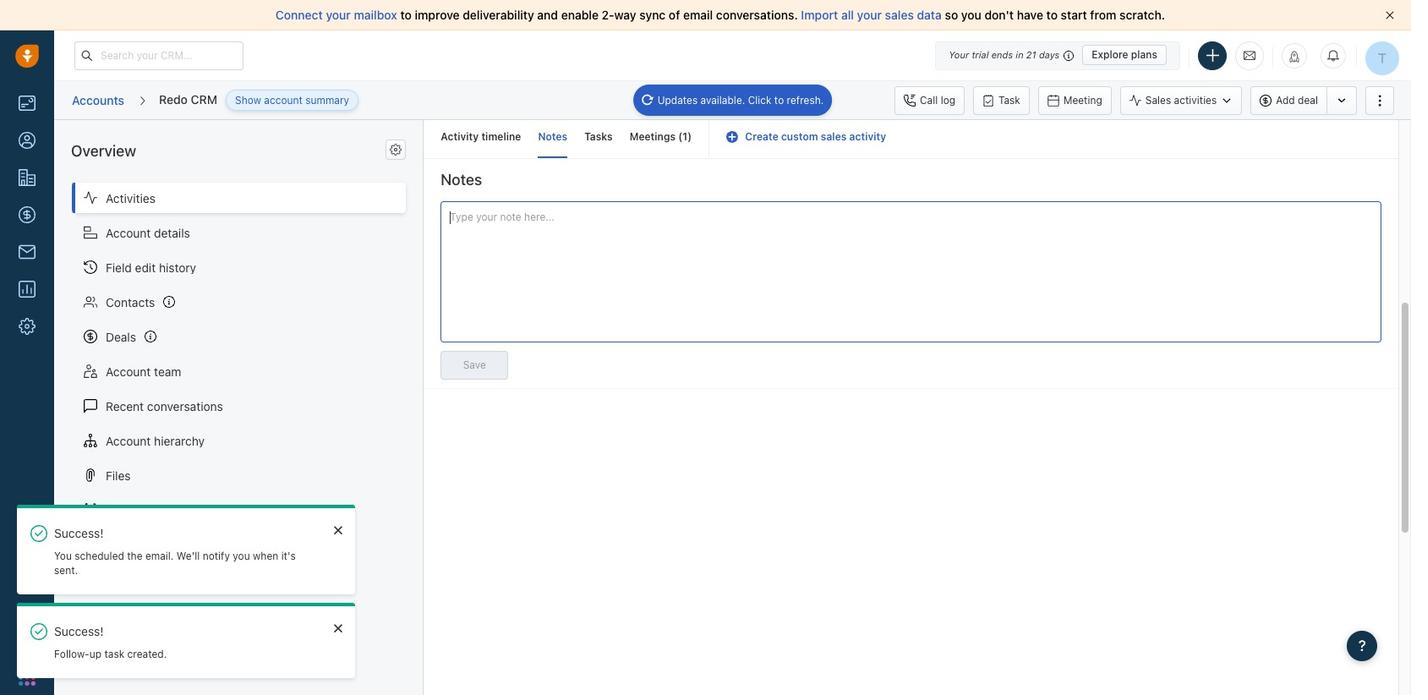 Task type: locate. For each thing, give the bounding box(es) containing it.
0 vertical spatial apps
[[217, 537, 243, 552]]

1 success! from the top
[[54, 526, 104, 540]]

2 account from the top
[[106, 364, 151, 378]]

management down the insights
[[142, 537, 214, 552]]

apps left when
[[217, 537, 243, 552]]

in right apps
[[137, 641, 147, 656]]

call log button
[[895, 86, 965, 115]]

sales activities button
[[1120, 86, 1251, 115], [1120, 86, 1242, 115]]

field edit history
[[106, 260, 196, 274]]

0 vertical spatial account
[[106, 225, 151, 240]]

apps down notify on the left bottom
[[222, 607, 249, 621]]

deal
[[1298, 94, 1318, 106]]

show account summary
[[235, 94, 349, 106]]

days
[[1039, 49, 1060, 60]]

notes left tasks
[[538, 130, 568, 143]]

mailbox
[[354, 8, 397, 22]]

scratch.
[[1120, 8, 1165, 22]]

to right mailbox
[[400, 8, 412, 22]]

meeting button
[[1038, 86, 1112, 115]]

1 horizontal spatial notes
[[538, 130, 568, 143]]

summary
[[305, 94, 349, 106]]

in
[[1016, 49, 1024, 60], [137, 641, 147, 656]]

account details
[[106, 225, 190, 240]]

0 horizontal spatial in
[[137, 641, 147, 656]]

1 horizontal spatial you
[[961, 8, 982, 22]]

1 horizontal spatial to
[[774, 93, 784, 106]]

0 vertical spatial you
[[961, 8, 982, 22]]

success! for up
[[54, 624, 104, 638]]

in left 21
[[1016, 49, 1024, 60]]

your
[[949, 49, 969, 60]]

1 vertical spatial notes
[[441, 171, 482, 189]]

2 success! from the top
[[54, 624, 104, 638]]

apps for project management apps
[[222, 607, 249, 621]]

0 vertical spatial in
[[1016, 49, 1024, 60]]

management for project
[[148, 607, 219, 621]]

import
[[801, 8, 838, 22]]

conversations
[[147, 399, 223, 413]]

1 vertical spatial sales
[[821, 130, 847, 143]]

1 horizontal spatial sales
[[885, 8, 914, 22]]

0 vertical spatial notes
[[538, 130, 568, 143]]

freshworks switcher image
[[19, 669, 36, 686]]

add deal
[[1276, 94, 1318, 106]]

created.
[[127, 648, 167, 660]]

you right so
[[961, 8, 982, 22]]

1 account from the top
[[106, 225, 151, 240]]

sales left the data
[[885, 8, 914, 22]]

you
[[961, 8, 982, 22], [233, 549, 250, 562]]

you inside you scheduled the email. we'll notify you when it's sent.
[[233, 549, 250, 562]]

you left when
[[233, 549, 250, 562]]

hierarchy
[[154, 433, 205, 448]]

import all your sales data link
[[801, 8, 945, 22]]

ai
[[147, 503, 158, 517]]

success!
[[54, 526, 104, 540], [54, 624, 104, 638]]

your right all
[[857, 8, 882, 22]]

account down the activities on the top left of page
[[106, 225, 151, 240]]

0 horizontal spatial your
[[326, 8, 351, 22]]

1 vertical spatial you
[[233, 549, 250, 562]]

1 vertical spatial in
[[137, 641, 147, 656]]

1 vertical spatial success!
[[54, 624, 104, 638]]

activities
[[106, 191, 156, 205]]

2 vertical spatial account
[[106, 433, 151, 448]]

1 your from the left
[[326, 8, 351, 22]]

trial
[[972, 49, 989, 60]]

sync
[[639, 8, 666, 22]]

way
[[614, 8, 636, 22]]

meetings
[[630, 130, 676, 143]]

custom
[[781, 130, 818, 143]]

0 vertical spatial sales
[[885, 8, 914, 22]]

account down the recent
[[106, 433, 151, 448]]

0 horizontal spatial to
[[400, 8, 412, 22]]

deals
[[106, 329, 136, 344]]

1 vertical spatial management
[[148, 607, 219, 621]]

0 horizontal spatial you
[[233, 549, 250, 562]]

0 horizontal spatial sales
[[821, 130, 847, 143]]

all
[[841, 8, 854, 22]]

to right the click in the right of the page
[[774, 93, 784, 106]]

deliverability
[[463, 8, 534, 22]]

of
[[669, 8, 680, 22]]

account for account hierarchy
[[106, 433, 151, 448]]

close image
[[1386, 11, 1394, 19]]

account
[[264, 94, 303, 106]]

success! up "follow-"
[[54, 624, 104, 638]]

sales left 'activity'
[[821, 130, 847, 143]]

management up marketplace at the left bottom of the page
[[148, 607, 219, 621]]

2 horizontal spatial to
[[1046, 8, 1058, 22]]

your
[[326, 8, 351, 22], [857, 8, 882, 22]]

0 horizontal spatial notes
[[441, 171, 482, 189]]

1 vertical spatial apps
[[222, 607, 249, 621]]

explore plans link
[[1082, 45, 1167, 65]]

project
[[106, 607, 144, 621]]

notes down activity
[[441, 171, 482, 189]]

success! up "you"
[[54, 526, 104, 540]]

meeting
[[1064, 93, 1102, 106]]

your left mailbox
[[326, 8, 351, 22]]

notes
[[538, 130, 568, 143], [441, 171, 482, 189]]

to
[[400, 8, 412, 22], [1046, 8, 1058, 22], [774, 93, 784, 106]]

0 vertical spatial success!
[[54, 526, 104, 540]]

1 vertical spatial account
[[106, 364, 151, 378]]

activity
[[441, 130, 479, 143]]

freddy ai insights
[[106, 503, 204, 517]]

1 horizontal spatial your
[[857, 8, 882, 22]]

21
[[1026, 49, 1036, 60]]

start
[[1061, 8, 1087, 22]]

to left start
[[1046, 8, 1058, 22]]

account up the recent
[[106, 364, 151, 378]]

3 account from the top
[[106, 433, 151, 448]]

click
[[748, 93, 772, 106]]

and
[[537, 8, 558, 22]]

improve
[[415, 8, 460, 22]]

apps
[[106, 641, 134, 656]]

call
[[920, 93, 938, 106]]

you
[[54, 549, 72, 562]]

1
[[683, 130, 688, 143]]

0 vertical spatial management
[[142, 537, 214, 552]]

activity timeline
[[441, 130, 521, 143]]

connect
[[276, 8, 323, 22]]

project management apps
[[106, 607, 249, 621]]

apps
[[217, 537, 243, 552], [222, 607, 249, 621]]

account team
[[106, 364, 181, 378]]



Task type: describe. For each thing, give the bounding box(es) containing it.
explore plans
[[1092, 48, 1158, 61]]

account hierarchy
[[106, 433, 205, 448]]

so
[[945, 8, 958, 22]]

meetings ( 1 )
[[630, 130, 692, 143]]

account for account details
[[106, 225, 151, 240]]

freddy
[[106, 503, 144, 517]]

management for quote
[[142, 537, 214, 552]]

redo
[[159, 92, 188, 106]]

enable
[[561, 8, 599, 22]]

files
[[106, 468, 131, 482]]

1 horizontal spatial in
[[1016, 49, 1024, 60]]

have
[[1017, 8, 1043, 22]]

task
[[999, 93, 1020, 106]]

apps in marketplace
[[106, 641, 217, 656]]

apps for quote management apps
[[217, 537, 243, 552]]

sales
[[1145, 94, 1171, 106]]

available.
[[701, 93, 745, 106]]

quote management apps
[[106, 537, 243, 552]]

team
[[154, 364, 181, 378]]

contacts
[[106, 295, 155, 309]]

conversations.
[[716, 8, 798, 22]]

follow-
[[54, 648, 89, 660]]

tasks
[[584, 130, 613, 143]]

activities
[[1174, 94, 1217, 106]]

insights
[[161, 503, 204, 517]]

sent.
[[54, 564, 78, 576]]

it's
[[281, 549, 296, 562]]

accounts link
[[71, 87, 125, 113]]

log
[[941, 93, 956, 106]]

from
[[1090, 8, 1117, 22]]

redo crm
[[159, 92, 217, 106]]

timeline
[[481, 130, 521, 143]]

email image
[[1244, 48, 1256, 62]]

create custom sales activity link
[[726, 130, 886, 143]]

email.
[[145, 549, 174, 562]]

updates
[[658, 93, 698, 106]]

to for improve
[[400, 8, 412, 22]]

details
[[154, 225, 190, 240]]

show
[[235, 94, 261, 106]]

connect your mailbox link
[[276, 8, 400, 22]]

add deal button
[[1251, 86, 1327, 115]]

scheduled
[[75, 549, 124, 562]]

explore
[[1092, 48, 1128, 61]]

create custom sales activity
[[745, 130, 886, 143]]

plans
[[1131, 48, 1158, 61]]

activity
[[849, 130, 886, 143]]

2 your from the left
[[857, 8, 882, 22]]

don't
[[985, 8, 1014, 22]]

your trial ends in 21 days
[[949, 49, 1060, 60]]

you scheduled the email. we'll notify you when it's sent.
[[54, 549, 296, 576]]

notify
[[203, 549, 230, 562]]

recent conversations
[[106, 399, 223, 413]]

the
[[127, 549, 142, 562]]

account for account team
[[106, 364, 151, 378]]

create
[[745, 130, 778, 143]]

Search your CRM... text field
[[74, 41, 244, 70]]

success! for scheduled
[[54, 526, 104, 540]]

updates available. click to refresh. link
[[633, 84, 832, 116]]

data
[[917, 8, 942, 22]]

connect your mailbox to improve deliverability and enable 2-way sync of email conversations. import all your sales data so you don't have to start from scratch.
[[276, 8, 1165, 22]]

recent
[[106, 399, 144, 413]]

field
[[106, 260, 132, 274]]

accounts
[[72, 93, 124, 107]]

quote
[[106, 537, 139, 552]]

call log
[[920, 93, 956, 106]]

history
[[159, 260, 196, 274]]

refresh.
[[787, 93, 824, 106]]

close image
[[334, 525, 342, 535]]

crm
[[191, 92, 217, 106]]

sales activities
[[1145, 94, 1217, 106]]

close image
[[334, 623, 342, 633]]

to for refresh.
[[774, 93, 784, 106]]

2-
[[602, 8, 614, 22]]

updates available. click to refresh.
[[658, 93, 824, 106]]

mng settings image
[[390, 143, 402, 155]]

overview
[[71, 142, 136, 160]]

(
[[678, 130, 683, 143]]

follow-up task created.
[[54, 648, 167, 660]]

email
[[683, 8, 713, 22]]

task button
[[973, 86, 1030, 115]]

add
[[1276, 94, 1295, 106]]

up
[[89, 648, 102, 660]]

task
[[104, 648, 124, 660]]



Task type: vqa. For each thing, say whether or not it's contained in the screenshot.
(
yes



